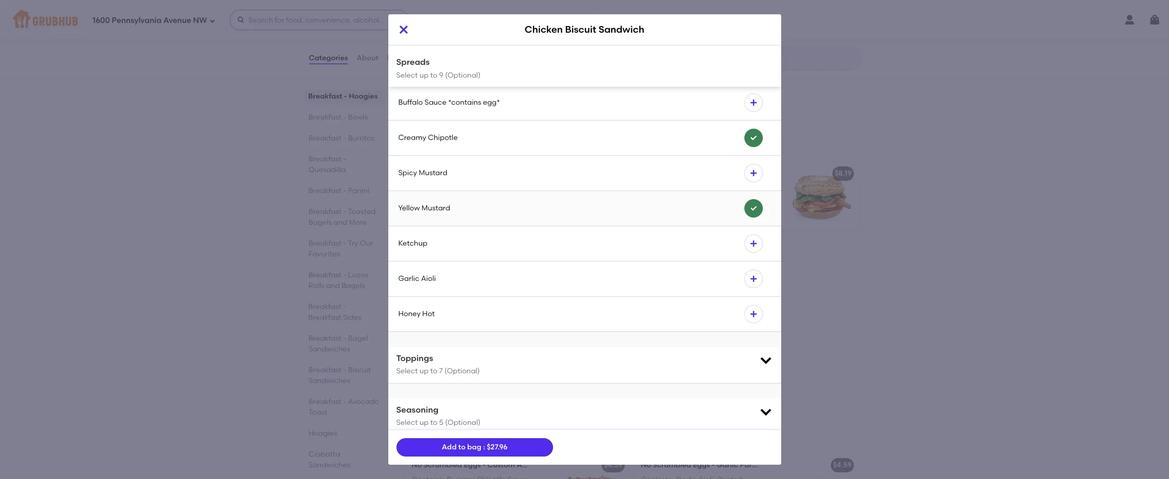 Task type: describe. For each thing, give the bounding box(es) containing it.
buffalo sauce *contains egg* button
[[388, 85, 781, 120]]

to for seasoning
[[430, 419, 437, 428]]

breakfast - breakfast sides tab
[[308, 302, 380, 323]]

- inside breakfast - avocado toast
[[343, 398, 346, 407]]

ham
[[412, 169, 429, 178]]

oven
[[703, 205, 721, 213]]

seasoning
[[396, 406, 438, 415]]

mayo, inside contains: yellow egg omelet, everything bagel, american, mayo, tomato, spinach, oven roasted turkey, applewood smoked bacon
[[740, 194, 761, 203]]

hot
[[422, 310, 435, 319]]

svg image for garlic aioli
[[749, 275, 757, 283]]

contains: chicken strips, biscuit
[[412, 367, 522, 375]]

american, inside contains: american, mayo, spinach, tomato, ham, applewood smoked bacon
[[447, 184, 482, 193]]

contains: for contains: american, mayo, spinach, tomato, ham, applewood smoked bacon
[[412, 184, 445, 193]]

sides inside tab
[[343, 314, 361, 322]]

5
[[439, 419, 443, 428]]

breakfast - quesadilla tab
[[308, 154, 380, 175]]

0 vertical spatial breakfast - biscuit sandwiches
[[404, 322, 571, 335]]

breakfast - burritos tab
[[308, 133, 380, 144]]

creamy chipotle
[[398, 133, 458, 142]]

spinach, inside contains: yellow egg omelet, everything bagel, american, mayo, tomato, spinach, oven roasted turkey, applewood smoked bacon
[[671, 205, 701, 213]]

bacon inside contains: american, mayo, spinach, tomato, ham, applewood smoked bacon
[[412, 205, 434, 213]]

aioli
[[421, 275, 436, 283]]

roasted
[[723, 205, 752, 213]]

mayo button
[[388, 15, 781, 50]]

breakfast - toasted bagels and more tab
[[308, 207, 380, 228]]

cheddar,
[[489, 257, 521, 266]]

1 horizontal spatial bagel
[[467, 140, 498, 153]]

mustard for yellow mustard
[[422, 204, 450, 213]]

- left panini
[[343, 187, 346, 195]]

bowls
[[348, 113, 368, 122]]

bagels inside breakfast - loose rolls and bagels
[[341, 282, 365, 291]]

mayo
[[398, 27, 417, 36]]

loose
[[348, 271, 368, 280]]

pennsylvania
[[112, 16, 161, 25]]

avocado right custom
[[517, 462, 548, 470]]

ciabatta
[[308, 451, 340, 459]]

yellow mustard button
[[388, 191, 781, 226]]

1 vertical spatial breakfast - avocado toast
[[404, 432, 547, 445]]

select for toppings
[[396, 368, 418, 376]]

bagels inside the breakfast - toasted bagels and more
[[308, 218, 332, 227]]

sandwiches inside the ciabatta sandwiches tab
[[308, 461, 350, 470]]

categories
[[309, 54, 348, 62]]

:
[[483, 443, 485, 452]]

mayo, inside contains: american, mayo, spinach, tomato, ham, applewood smoked bacon
[[484, 184, 505, 193]]

seasoning select up to 5 (optional)
[[396, 406, 481, 428]]

- up breakfast - bowls tab on the left top
[[344, 92, 347, 101]]

breakfast inside breakfast - avocado toast tab
[[308, 398, 341, 407]]

*contains
[[448, 98, 481, 107]]

mustard for spicy mustard
[[419, 169, 447, 177]]

(optional) for spreads
[[445, 71, 480, 80]]

contains: plain bagel, cheddar, tomato, salsa, applewood smoked bacon
[[412, 257, 534, 287]]

to for spreads
[[430, 71, 437, 80]]

1 horizontal spatial breakfast - breakfast sides
[[404, 30, 551, 43]]

egg
[[699, 184, 712, 193]]

1 horizontal spatial toast
[[518, 432, 547, 445]]

toppings select up to 7 (optional)
[[396, 354, 480, 376]]

everything bagel image
[[781, 0, 858, 10]]

garlic inside button
[[398, 275, 419, 283]]

breakfast - bowls
[[308, 113, 368, 122]]

spreads select up to 9 (optional)
[[396, 57, 480, 80]]

breakfast - loose rolls and bagels tab
[[308, 270, 380, 292]]

yellow mustard
[[398, 204, 450, 213]]

breakfast inside 'breakfast - try our favorites'
[[308, 239, 341, 248]]

breakfast - try our favorites tab
[[308, 238, 380, 260]]

svg image inside yellow mustard button
[[749, 205, 757, 213]]

no scrambled eggs - custom avocado
[[412, 462, 548, 470]]

breakfast - toasted bagels and more
[[308, 208, 375, 227]]

chipotle
[[428, 133, 458, 142]]

quesadilla
[[308, 166, 346, 174]]

sandwiches inside breakfast - bagel sandwiches
[[308, 345, 350, 354]]

ciabatta sandwiches
[[308, 451, 350, 470]]

(optional) for toppings
[[444, 368, 480, 376]]

creamy
[[398, 133, 426, 142]]

toppings
[[396, 354, 433, 364]]

everything
[[641, 194, 677, 203]]

our
[[360, 239, 373, 248]]

contains: for contains: chicken strips, biscuit
[[412, 367, 445, 375]]

to for toppings
[[430, 368, 437, 376]]

hoagies inside tab
[[308, 430, 337, 438]]

garlic aioli
[[398, 275, 436, 283]]

- right chipotle on the top of page
[[460, 140, 464, 153]]

categories button
[[308, 40, 348, 77]]

strips,
[[477, 367, 498, 375]]

honey hot button
[[388, 297, 781, 332]]

avenue
[[163, 16, 191, 25]]

9
[[439, 71, 443, 80]]

breakfast inside breakfast - biscuit sandwiches
[[308, 366, 341, 375]]

add
[[442, 443, 457, 452]]

breakfast inside breakfast - bagel sandwiches
[[308, 335, 341, 343]]

ranch
[[398, 63, 421, 71]]

avocado right parmesan
[[777, 462, 809, 470]]

reviews button
[[387, 40, 416, 77]]

spreads
[[396, 57, 430, 67]]

1600 pennsylvania avenue nw
[[93, 16, 207, 25]]

spicy mustard button
[[388, 156, 781, 191]]

smoked inside contains: yellow egg omelet, everything bagel, american, mayo, tomato, spinach, oven roasted turkey, applewood smoked bacon
[[708, 215, 736, 224]]

contains: for contains: yellow egg omelet, everything bagel, american, mayo, tomato, spinach, oven roasted turkey, applewood smoked bacon
[[641, 184, 674, 193]]

breakfast inside breakfast - burritos tab
[[308, 134, 341, 143]]

ciabatta sandwiches tab
[[308, 450, 380, 471]]

custom
[[487, 462, 515, 470]]

turkey,
[[641, 215, 665, 224]]

tomato, for contains: plain bagel, cheddar, tomato, salsa, applewood smoked bacon
[[412, 268, 440, 276]]

no for no scrambled eggs - custom avocado
[[412, 462, 422, 470]]

omelet,
[[714, 184, 742, 193]]

breakfast - hoagies
[[308, 92, 378, 101]]

add to bag : $27.96
[[442, 443, 508, 452]]

biscuit up strips,
[[467, 322, 504, 335]]

svg image inside honey hot button
[[749, 310, 757, 319]]

bacon image
[[552, 53, 629, 120]]

buffalo sauce *contains egg*
[[398, 98, 500, 107]]

- left custom
[[483, 462, 486, 470]]

bagel, inside contains: yellow egg omelet, everything bagel, american, mayo, tomato, spinach, oven roasted turkey, applewood smoked bacon
[[679, 194, 701, 203]]

biscuit inside breakfast - biscuit sandwiches
[[348, 366, 371, 375]]

sauce
[[425, 98, 446, 107]]

breakfast - breakfast sides inside tab
[[308, 303, 361, 322]]

bacon inside contains: plain bagel, cheddar, tomato, salsa, applewood smoked bacon
[[412, 278, 434, 287]]

contains: yellow egg omelet, everything bagel, american, mayo, tomato, spinach, oven roasted turkey, applewood smoked bacon
[[641, 184, 761, 224]]

parmesan
[[740, 462, 776, 470]]

ketchup button
[[388, 227, 781, 261]]

breakfast - hoagies tab
[[308, 91, 380, 102]]

breakfast inside breakfast - bowls tab
[[308, 113, 341, 122]]

bacon inside contains: yellow egg omelet, everything bagel, american, mayo, tomato, spinach, oven roasted turkey, applewood smoked bacon
[[738, 215, 760, 224]]

up for seasoning
[[419, 419, 429, 428]]

tomato, for contains: american, mayo, spinach, tomato, ham, applewood smoked bacon
[[412, 194, 440, 203]]



Task type: vqa. For each thing, say whether or not it's contained in the screenshot.
'About' button
yes



Task type: locate. For each thing, give the bounding box(es) containing it.
smoked for contains: american, mayo, spinach, tomato, ham, applewood smoked bacon
[[504, 194, 532, 203]]

up inside spreads select up to 9 (optional)
[[419, 71, 429, 80]]

1 vertical spatial and
[[326, 282, 340, 291]]

0 horizontal spatial eggs
[[464, 462, 481, 470]]

contains: inside contains: american, mayo, spinach, tomato, ham, applewood smoked bacon
[[412, 184, 445, 193]]

tomato,
[[412, 194, 440, 203], [641, 205, 669, 213], [412, 268, 440, 276]]

1 horizontal spatial breakfast - avocado toast
[[404, 432, 547, 445]]

0 vertical spatial chicken biscuit sandwich
[[525, 24, 644, 36]]

1 horizontal spatial american,
[[702, 194, 738, 203]]

up for toppings
[[419, 368, 429, 376]]

toast
[[308, 409, 327, 417], [518, 432, 547, 445]]

1 vertical spatial mustard
[[422, 204, 450, 213]]

1 vertical spatial breakfast - biscuit sandwiches
[[308, 366, 371, 386]]

- inside breakfast - loose rolls and bagels
[[343, 271, 346, 280]]

applewood inside contains: american, mayo, spinach, tomato, ham, applewood smoked bacon
[[462, 194, 502, 203]]

1 horizontal spatial no
[[641, 462, 651, 470]]

eggs
[[464, 462, 481, 470], [693, 462, 710, 470]]

0 horizontal spatial scrambled
[[423, 462, 462, 470]]

0 vertical spatial breakfast - bagel sandwiches
[[404, 140, 566, 153]]

1 vertical spatial toast
[[518, 432, 547, 445]]

avocado up custom
[[467, 432, 515, 445]]

select for spreads
[[396, 71, 418, 80]]

breakfast - loose rolls and bagels
[[308, 271, 368, 291]]

tomato, inside contains: plain bagel, cheddar, tomato, salsa, applewood smoked bacon
[[412, 268, 440, 276]]

- left bowls
[[343, 113, 346, 122]]

bacon
[[412, 60, 434, 69], [447, 74, 469, 83], [412, 205, 434, 213], [738, 215, 760, 224], [412, 278, 434, 287]]

2 vertical spatial up
[[419, 419, 429, 428]]

american, inside contains: yellow egg omelet, everything bagel, american, mayo, tomato, spinach, oven roasted turkey, applewood smoked bacon
[[702, 194, 738, 203]]

panini
[[348, 187, 369, 195]]

tomato, up the turkey,
[[641, 205, 669, 213]]

applewood inside contains: plain bagel, cheddar, tomato, salsa, applewood smoked bacon
[[464, 268, 504, 276]]

about
[[357, 54, 378, 62]]

ketchup
[[398, 239, 427, 248]]

3 up from the top
[[419, 419, 429, 428]]

tomato, inside contains: american, mayo, spinach, tomato, ham, applewood smoked bacon
[[412, 194, 440, 203]]

contains: down ranch dressing
[[412, 74, 445, 83]]

1 vertical spatial mayo,
[[740, 194, 761, 203]]

bag
[[467, 443, 481, 452]]

2 vertical spatial tomato,
[[412, 268, 440, 276]]

chicken biscuit sandwich
[[525, 24, 644, 36], [412, 352, 502, 361]]

bagels
[[308, 218, 332, 227], [341, 282, 365, 291]]

reviews
[[387, 54, 416, 62]]

0 vertical spatial sides
[[522, 30, 551, 43]]

1 horizontal spatial chicken
[[447, 367, 475, 375]]

breakfast - burritos
[[308, 134, 374, 143]]

bagel, right plain
[[465, 257, 487, 266]]

1 vertical spatial sandwich
[[467, 352, 502, 361]]

sandwich down plain bagel image
[[599, 24, 644, 36]]

- down breakfast - loose rolls and bagels tab
[[343, 303, 346, 312]]

breakfast - biscuit sandwiches tab
[[308, 365, 380, 387]]

biscuit right strips,
[[500, 367, 522, 375]]

(optional) for seasoning
[[445, 419, 481, 428]]

svg image for spicy mustard
[[749, 169, 757, 177]]

svg image
[[209, 18, 215, 24], [397, 24, 410, 36], [749, 169, 757, 177], [749, 240, 757, 248], [749, 275, 757, 283], [758, 353, 773, 368]]

contains: down toppings
[[412, 367, 445, 375]]

0 horizontal spatial $4.59
[[604, 462, 622, 470]]

(optional)
[[445, 71, 480, 80], [444, 368, 480, 376], [445, 419, 481, 428]]

biscuit down plain bagel image
[[565, 24, 596, 36]]

1 vertical spatial bagels
[[341, 282, 365, 291]]

more
[[349, 218, 366, 227]]

bagels up favorites
[[308, 218, 332, 227]]

0 vertical spatial american,
[[447, 184, 482, 193]]

nw
[[193, 16, 207, 25]]

smoked inside contains: plain bagel, cheddar, tomato, salsa, applewood smoked bacon
[[506, 268, 534, 276]]

up inside toppings select up to 7 (optional)
[[419, 368, 429, 376]]

scrambled for no scrambled eggs - garlic  parmesan avocado
[[653, 462, 691, 470]]

2 vertical spatial (optional)
[[445, 419, 481, 428]]

1 vertical spatial bagel
[[348, 335, 368, 343]]

honey
[[398, 310, 421, 319]]

2 eggs from the left
[[693, 462, 710, 470]]

1 scrambled from the left
[[423, 462, 462, 470]]

contains: inside contains: plain bagel, cheddar, tomato, salsa, applewood smoked bacon
[[412, 257, 445, 266]]

breakfast - bagel sandwiches up breakfast - biscuit sandwiches tab
[[308, 335, 368, 354]]

garlic
[[398, 275, 419, 283], [717, 462, 738, 470]]

about button
[[356, 40, 379, 77]]

0 horizontal spatial american,
[[447, 184, 482, 193]]

favorites
[[308, 250, 340, 259]]

svg image
[[1149, 14, 1161, 26], [237, 16, 245, 24], [749, 99, 757, 107], [749, 134, 757, 142], [749, 205, 757, 213], [749, 310, 757, 319], [758, 405, 773, 419]]

- inside breakfast - quesadilla
[[343, 155, 346, 164]]

svg image inside garlic aioli button
[[749, 275, 757, 283]]

0 vertical spatial breakfast - breakfast sides
[[404, 30, 551, 43]]

2 vertical spatial chicken
[[447, 367, 475, 375]]

sandwich up strips,
[[467, 352, 502, 361]]

applewood down cheddar,
[[464, 268, 504, 276]]

breakfast - avocado toast up no scrambled eggs - custom avocado
[[404, 432, 547, 445]]

0 vertical spatial spinach,
[[507, 184, 537, 193]]

1 vertical spatial tomato,
[[641, 205, 669, 213]]

hoagies
[[349, 92, 378, 101], [308, 430, 337, 438]]

svg image inside spicy mustard button
[[749, 169, 757, 177]]

- down the 'breakfast - breakfast sides' tab
[[343, 335, 346, 343]]

1 horizontal spatial sides
[[522, 30, 551, 43]]

2 vertical spatial select
[[396, 419, 418, 428]]

sandwiches
[[501, 140, 566, 153], [506, 322, 571, 335], [308, 345, 350, 354], [308, 377, 350, 386], [308, 461, 350, 470]]

0 vertical spatial tomato,
[[412, 194, 440, 203]]

to left 9
[[430, 71, 437, 80]]

no for no scrambled eggs - garlic  parmesan avocado
[[641, 462, 651, 470]]

1 vertical spatial applewood
[[666, 215, 706, 224]]

2 vertical spatial smoked
[[506, 268, 534, 276]]

- left 'loose'
[[343, 271, 346, 280]]

1600
[[93, 16, 110, 25]]

salsa,
[[442, 268, 462, 276]]

$8.19
[[835, 169, 852, 178]]

chicken biscuit sandwich down plain bagel image
[[525, 24, 644, 36]]

applewood inside contains: yellow egg omelet, everything bagel, american, mayo, tomato, spinach, oven roasted turkey, applewood smoked bacon
[[666, 215, 706, 224]]

egg*
[[483, 98, 500, 107]]

and left more
[[333, 218, 347, 227]]

contains: for contains: plain bagel, cheddar, tomato, salsa, applewood smoked bacon
[[412, 257, 445, 266]]

breakfast - breakfast sides
[[404, 30, 551, 43], [308, 303, 361, 322]]

0 vertical spatial up
[[419, 71, 429, 80]]

svg image inside the main navigation navigation
[[209, 18, 215, 24]]

select down toppings
[[396, 368, 418, 376]]

breakfast - bagel sandwiches tab
[[308, 334, 380, 355]]

breakfast - bagel sandwiches down egg*
[[404, 140, 566, 153]]

- left parmesan
[[712, 462, 715, 470]]

to inside toppings select up to 7 (optional)
[[430, 368, 437, 376]]

select
[[396, 71, 418, 80], [396, 368, 418, 376], [396, 419, 418, 428]]

mustard down ham,
[[422, 204, 450, 213]]

breakfast - breakfast sides up spreads select up to 9 (optional)
[[404, 30, 551, 43]]

2 select from the top
[[396, 368, 418, 376]]

select for seasoning
[[396, 419, 418, 428]]

1 select from the top
[[396, 71, 418, 80]]

2 horizontal spatial chicken
[[525, 24, 563, 36]]

1 vertical spatial chicken
[[412, 352, 440, 361]]

avocado
[[348, 398, 379, 407], [467, 432, 515, 445], [517, 462, 548, 470], [777, 462, 809, 470]]

bagel,
[[679, 194, 701, 203], [465, 257, 487, 266]]

2 vertical spatial applewood
[[464, 268, 504, 276]]

breakfast - bagel sandwiches
[[404, 140, 566, 153], [308, 335, 368, 354]]

contains: down western
[[412, 257, 445, 266]]

hoagies inside tab
[[349, 92, 378, 101]]

- left try
[[343, 239, 346, 248]]

breakfast - try our favorites
[[308, 239, 373, 259]]

0 horizontal spatial breakfast - bagel sandwiches
[[308, 335, 368, 354]]

contains: bacon
[[412, 74, 469, 83]]

- left bag
[[460, 432, 464, 445]]

0 vertical spatial bagel,
[[679, 194, 701, 203]]

yellow down the spicy
[[398, 204, 420, 213]]

toast inside breakfast - avocado toast
[[308, 409, 327, 417]]

spinach, inside contains: american, mayo, spinach, tomato, ham, applewood smoked bacon
[[507, 184, 537, 193]]

1 vertical spatial sides
[[343, 314, 361, 322]]

0 vertical spatial toast
[[308, 409, 327, 417]]

spicy mustard
[[398, 169, 447, 177]]

0 horizontal spatial garlic
[[398, 275, 419, 283]]

(optional) right 9
[[445, 71, 480, 80]]

1 horizontal spatial breakfast - biscuit sandwiches
[[404, 322, 571, 335]]

0 horizontal spatial bagel
[[348, 335, 368, 343]]

0 horizontal spatial bagel,
[[465, 257, 487, 266]]

0 vertical spatial chicken
[[525, 24, 563, 36]]

bagel, down egg at right top
[[679, 194, 701, 203]]

1 vertical spatial yellow
[[398, 204, 420, 213]]

1 horizontal spatial breakfast - bagel sandwiches
[[404, 140, 566, 153]]

0 horizontal spatial hoagies
[[308, 430, 337, 438]]

breakfast - panini tab
[[308, 186, 380, 196]]

(optional) right 5
[[445, 419, 481, 428]]

breakfast inside 'breakfast - hoagies' tab
[[308, 92, 342, 101]]

toast right $27.96
[[518, 432, 547, 445]]

1 horizontal spatial eggs
[[693, 462, 710, 470]]

to left '7'
[[430, 368, 437, 376]]

breakfast - biscuit sandwiches inside tab
[[308, 366, 371, 386]]

garlic left parmesan
[[717, 462, 738, 470]]

bagel right chipotle on the top of page
[[467, 140, 498, 153]]

select down seasoning
[[396, 419, 418, 428]]

american, down omelet,
[[702, 194, 738, 203]]

to left bag
[[458, 443, 466, 452]]

spinach,
[[507, 184, 537, 193], [671, 205, 701, 213]]

yellow inside button
[[398, 204, 420, 213]]

and inside breakfast - loose rolls and bagels
[[326, 282, 340, 291]]

bagel inside breakfast - bagel sandwiches
[[348, 335, 368, 343]]

applewood for contains: plain bagel, cheddar, tomato, salsa, applewood smoked bacon
[[464, 268, 504, 276]]

select inside toppings select up to 7 (optional)
[[396, 368, 418, 376]]

breakfast inside breakfast - quesadilla
[[308, 155, 341, 164]]

creamy chipotle button
[[388, 121, 781, 155]]

breakfast - biscuit sandwiches
[[404, 322, 571, 335], [308, 366, 371, 386]]

spicy
[[398, 169, 417, 177]]

rolls
[[308, 282, 324, 291]]

0 vertical spatial hoagies
[[349, 92, 378, 101]]

1 horizontal spatial sandwich
[[599, 24, 644, 36]]

chicken biscuit sandwich image
[[552, 345, 629, 412]]

no scrambled eggs - garlic  parmesan avocado
[[641, 462, 809, 470]]

contains: down spicy mustard
[[412, 184, 445, 193]]

1 vertical spatial garlic
[[717, 462, 738, 470]]

applewood down oven
[[666, 215, 706, 224]]

breakfast - avocado toast inside tab
[[308, 398, 379, 417]]

tomato, down western
[[412, 268, 440, 276]]

ranch dressing
[[398, 63, 452, 71]]

contains: american, mayo, spinach, tomato, ham, applewood smoked bacon
[[412, 184, 537, 213]]

ranch dressing button
[[388, 50, 781, 85]]

1 horizontal spatial hoagies
[[349, 92, 378, 101]]

yellow inside contains: yellow egg omelet, everything bagel, american, mayo, tomato, spinach, oven roasted turkey, applewood smoked bacon
[[676, 184, 697, 193]]

sandwich
[[599, 24, 644, 36], [467, 352, 502, 361]]

eggs for custom
[[464, 462, 481, 470]]

mustard inside button
[[419, 169, 447, 177]]

applewood right ham,
[[462, 194, 502, 203]]

0 vertical spatial (optional)
[[445, 71, 480, 80]]

chicken biscuit sandwich up contains: chicken strips, biscuit
[[412, 352, 502, 361]]

0 horizontal spatial no
[[412, 462, 422, 470]]

0 vertical spatial and
[[333, 218, 347, 227]]

hoagies tab
[[308, 429, 380, 439]]

2 scrambled from the left
[[653, 462, 691, 470]]

bagels down 'loose'
[[341, 282, 365, 291]]

2 up from the top
[[419, 368, 429, 376]]

to inside spreads select up to 9 (optional)
[[430, 71, 437, 80]]

buffalo
[[398, 98, 423, 107]]

(optional) inside spreads select up to 9 (optional)
[[445, 71, 480, 80]]

1 vertical spatial hoagies
[[308, 430, 337, 438]]

1 horizontal spatial mayo,
[[740, 194, 761, 203]]

svg image inside buffalo sauce *contains egg* button
[[749, 99, 757, 107]]

smoked inside contains: american, mayo, spinach, tomato, ham, applewood smoked bacon
[[504, 194, 532, 203]]

ham,
[[442, 194, 461, 203]]

contains:
[[412, 74, 445, 83], [412, 184, 445, 193], [641, 184, 674, 193], [412, 257, 445, 266], [412, 367, 445, 375]]

breakfast inside breakfast - loose rolls and bagels
[[308, 271, 341, 280]]

garlic aioli button
[[388, 262, 781, 297]]

1 horizontal spatial bagel,
[[679, 194, 701, 203]]

- up spreads select up to 9 (optional)
[[460, 30, 464, 43]]

7
[[439, 368, 443, 376]]

bagel down the 'breakfast - breakfast sides' tab
[[348, 335, 368, 343]]

0 horizontal spatial breakfast - biscuit sandwiches
[[308, 366, 371, 386]]

western
[[412, 243, 441, 251]]

0 vertical spatial garlic
[[398, 275, 419, 283]]

burritos
[[348, 134, 374, 143]]

- inside the breakfast - toasted bagels and more
[[343, 208, 346, 216]]

1 $4.59 from the left
[[604, 462, 622, 470]]

tomato, up yellow mustard
[[412, 194, 440, 203]]

- inside 'breakfast - try our favorites'
[[343, 239, 346, 248]]

0 horizontal spatial sides
[[343, 314, 361, 322]]

yellow left egg at right top
[[676, 184, 697, 193]]

toasted
[[348, 208, 375, 216]]

1 vertical spatial chicken biscuit sandwich
[[412, 352, 502, 361]]

plain bagel image
[[552, 0, 629, 10]]

- up quesadilla
[[343, 155, 346, 164]]

1 horizontal spatial garlic
[[717, 462, 738, 470]]

0 vertical spatial bagels
[[308, 218, 332, 227]]

select down spreads
[[396, 71, 418, 80]]

svg image inside ketchup button
[[749, 240, 757, 248]]

applewood for contains: american, mayo, spinach, tomato, ham, applewood smoked bacon
[[462, 194, 502, 203]]

mustard right the spicy
[[419, 169, 447, 177]]

biscuit down breakfast - bagel sandwiches tab in the left bottom of the page
[[348, 366, 371, 375]]

0 vertical spatial mayo,
[[484, 184, 505, 193]]

1 horizontal spatial bagels
[[341, 282, 365, 291]]

0 vertical spatial sandwich
[[599, 24, 644, 36]]

1 horizontal spatial chicken biscuit sandwich
[[525, 24, 644, 36]]

1 vertical spatial up
[[419, 368, 429, 376]]

breakfast - bowls tab
[[308, 112, 380, 123]]

0 vertical spatial select
[[396, 71, 418, 80]]

- down breakfast - bagel sandwiches tab in the left bottom of the page
[[343, 366, 346, 375]]

plain
[[447, 257, 464, 266]]

0 horizontal spatial sandwich
[[467, 352, 502, 361]]

0 horizontal spatial mayo,
[[484, 184, 505, 193]]

ham image
[[552, 163, 629, 229]]

contains: up everything
[[641, 184, 674, 193]]

0 horizontal spatial toast
[[308, 409, 327, 417]]

1 horizontal spatial scrambled
[[653, 462, 691, 470]]

to inside seasoning select up to 5 (optional)
[[430, 419, 437, 428]]

sides
[[522, 30, 551, 43], [343, 314, 361, 322]]

western image
[[552, 236, 629, 302]]

0 horizontal spatial spinach,
[[507, 184, 537, 193]]

select inside seasoning select up to 5 (optional)
[[396, 419, 418, 428]]

0 vertical spatial yellow
[[676, 184, 697, 193]]

turkey breakfast club image
[[781, 163, 858, 229]]

dressing
[[422, 63, 452, 71]]

and inside the breakfast - toasted bagels and more
[[333, 218, 347, 227]]

- down breakfast - biscuit sandwiches tab
[[343, 398, 346, 407]]

breakfast - quesadilla
[[308, 155, 346, 174]]

0 horizontal spatial yellow
[[398, 204, 420, 213]]

tomato, inside contains: yellow egg omelet, everything bagel, american, mayo, tomato, spinach, oven roasted turkey, applewood smoked bacon
[[641, 205, 669, 213]]

1 horizontal spatial $4.59
[[833, 462, 852, 470]]

and for bagels
[[326, 282, 340, 291]]

1 up from the top
[[419, 71, 429, 80]]

up inside seasoning select up to 5 (optional)
[[419, 419, 429, 428]]

and for more
[[333, 218, 347, 227]]

hoagies up bowls
[[349, 92, 378, 101]]

breakfast inside the breakfast - toasted bagels and more
[[308, 208, 341, 216]]

avocado inside breakfast - avocado toast
[[348, 398, 379, 407]]

1 vertical spatial spinach,
[[671, 205, 701, 213]]

- left burritos on the left top of the page
[[343, 134, 346, 143]]

(optional) inside toppings select up to 7 (optional)
[[444, 368, 480, 376]]

0 vertical spatial smoked
[[504, 194, 532, 203]]

mustard inside button
[[422, 204, 450, 213]]

no scrambled eggs - custom avocado image
[[552, 455, 629, 480]]

0 vertical spatial applewood
[[462, 194, 502, 203]]

0 horizontal spatial chicken
[[412, 352, 440, 361]]

breakfast - breakfast sides down breakfast - loose rolls and bagels
[[308, 303, 361, 322]]

1 vertical spatial breakfast - breakfast sides
[[308, 303, 361, 322]]

$4.59 for no scrambled eggs - garlic  parmesan avocado
[[833, 462, 852, 470]]

hoagies up ciabatta
[[308, 430, 337, 438]]

bagel, inside contains: plain bagel, cheddar, tomato, salsa, applewood smoked bacon
[[465, 257, 487, 266]]

0 vertical spatial mustard
[[419, 169, 447, 177]]

american, up ham,
[[447, 184, 482, 193]]

no
[[412, 462, 422, 470], [641, 462, 651, 470]]

- inside breakfast - breakfast sides
[[343, 303, 346, 312]]

chicken
[[525, 24, 563, 36], [412, 352, 440, 361], [447, 367, 475, 375]]

breakfast - bagel sandwiches inside tab
[[308, 335, 368, 354]]

1 vertical spatial (optional)
[[444, 368, 480, 376]]

2 no from the left
[[641, 462, 651, 470]]

smoked for contains: plain bagel, cheddar, tomato, salsa, applewood smoked bacon
[[506, 268, 534, 276]]

svg image for 1600 pennsylvania avenue nw
[[209, 18, 215, 24]]

- inside breakfast - bagel sandwiches
[[343, 335, 346, 343]]

(optional) right '7'
[[444, 368, 480, 376]]

svg image for ketchup
[[749, 240, 757, 248]]

mustard
[[419, 169, 447, 177], [422, 204, 450, 213]]

$27.96
[[487, 443, 508, 452]]

breakfast - avocado toast tab
[[308, 397, 380, 418]]

breakfast - panini
[[308, 187, 369, 195]]

- left toasted on the left top of the page
[[343, 208, 346, 216]]

0 horizontal spatial chicken biscuit sandwich
[[412, 352, 502, 361]]

main navigation navigation
[[0, 0, 1169, 40]]

breakfast - avocado toast
[[308, 398, 379, 417], [404, 432, 547, 445]]

biscuit up contains: chicken strips, biscuit
[[442, 352, 466, 361]]

up for spreads
[[419, 71, 429, 80]]

svg image inside creamy chipotle button
[[749, 134, 757, 142]]

3 select from the top
[[396, 419, 418, 428]]

- inside breakfast - biscuit sandwiches
[[343, 366, 346, 375]]

0 vertical spatial bagel
[[467, 140, 498, 153]]

avocado down breakfast - biscuit sandwiches tab
[[348, 398, 379, 407]]

1 eggs from the left
[[464, 462, 481, 470]]

scrambled
[[423, 462, 462, 470], [653, 462, 691, 470]]

breakfast
[[404, 30, 457, 43], [467, 30, 520, 43], [308, 92, 342, 101], [308, 113, 341, 122], [308, 134, 341, 143], [404, 140, 457, 153], [308, 155, 341, 164], [308, 187, 341, 195], [308, 208, 341, 216], [308, 239, 341, 248], [308, 271, 341, 280], [308, 303, 341, 312], [308, 314, 341, 322], [404, 322, 457, 335], [308, 335, 341, 343], [308, 366, 341, 375], [308, 398, 341, 407], [404, 432, 457, 445]]

smoked
[[504, 194, 532, 203], [708, 215, 736, 224], [506, 268, 534, 276]]

breakfast - biscuit sandwiches down breakfast - bagel sandwiches tab in the left bottom of the page
[[308, 366, 371, 386]]

2 $4.59 from the left
[[833, 462, 852, 470]]

1 vertical spatial smoked
[[708, 215, 736, 224]]

honey hot
[[398, 310, 435, 319]]

0 horizontal spatial breakfast - breakfast sides
[[308, 303, 361, 322]]

applewood
[[462, 194, 502, 203], [666, 215, 706, 224], [464, 268, 504, 276]]

1 vertical spatial breakfast - bagel sandwiches
[[308, 335, 368, 354]]

breakfast - avocado toast up hoagies tab
[[308, 398, 379, 417]]

1 vertical spatial select
[[396, 368, 418, 376]]

yellow
[[676, 184, 697, 193], [398, 204, 420, 213]]

1 vertical spatial bagel,
[[465, 257, 487, 266]]

1 horizontal spatial spinach,
[[671, 205, 701, 213]]

no scrambled eggs - garlic  parmesan avocado image
[[781, 455, 858, 480]]

(optional) inside seasoning select up to 5 (optional)
[[445, 419, 481, 428]]

to left 5
[[430, 419, 437, 428]]

1 no from the left
[[412, 462, 422, 470]]

toast up hoagies tab
[[308, 409, 327, 417]]

breakfast inside breakfast - panini tab
[[308, 187, 341, 195]]

sandwiches inside breakfast - biscuit sandwiches
[[308, 377, 350, 386]]

0 vertical spatial breakfast - avocado toast
[[308, 398, 379, 417]]

scrambled for no scrambled eggs - custom avocado
[[423, 462, 462, 470]]

try
[[348, 239, 358, 248]]

0 horizontal spatial bagels
[[308, 218, 332, 227]]

- up contains: chicken strips, biscuit
[[460, 322, 464, 335]]

breakfast - biscuit sandwiches up strips,
[[404, 322, 571, 335]]

garlic left aioli
[[398, 275, 419, 283]]

contains: inside contains: yellow egg omelet, everything bagel, american, mayo, tomato, spinach, oven roasted turkey, applewood smoked bacon
[[641, 184, 674, 193]]

eggs for garlic
[[693, 462, 710, 470]]

contains: for contains: bacon
[[412, 74, 445, 83]]

select inside spreads select up to 9 (optional)
[[396, 71, 418, 80]]

0 horizontal spatial breakfast - avocado toast
[[308, 398, 379, 417]]

$4.59 for no scrambled eggs - custom avocado
[[604, 462, 622, 470]]

and right rolls
[[326, 282, 340, 291]]



